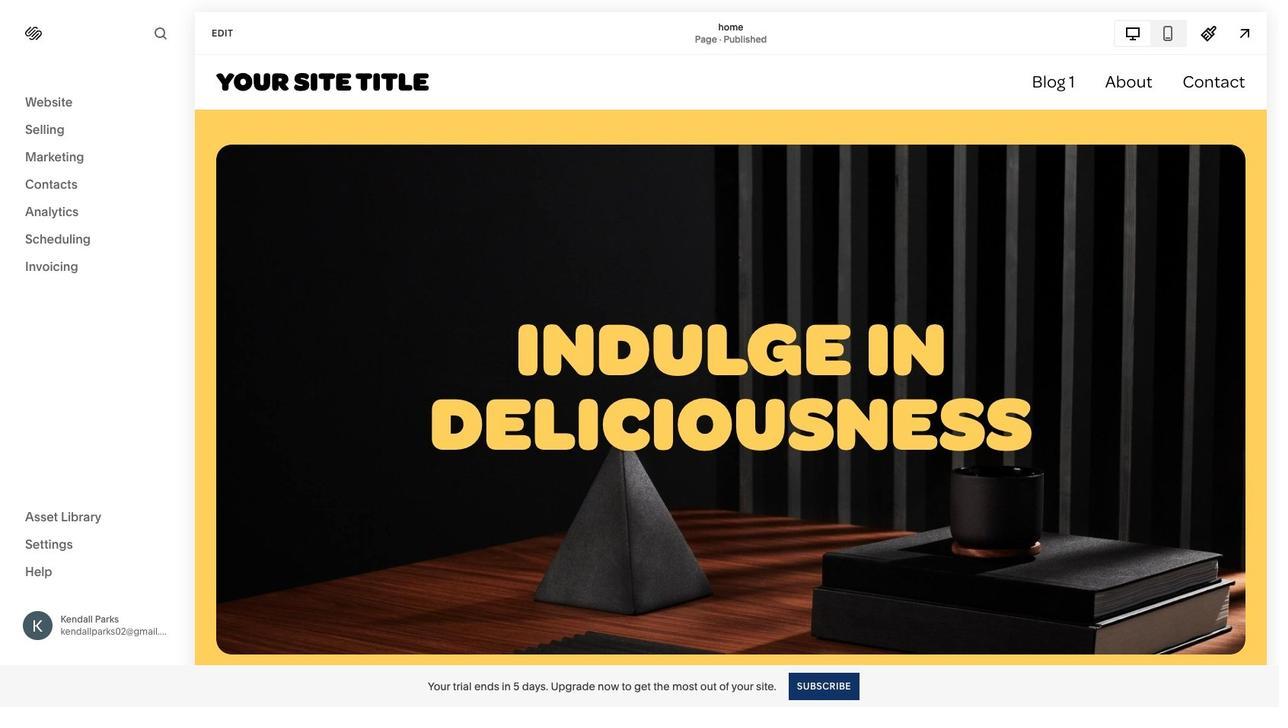 Task type: describe. For each thing, give the bounding box(es) containing it.
logo squarespace image
[[25, 25, 42, 42]]

search image
[[152, 25, 169, 42]]

desktop image
[[1125, 25, 1142, 42]]

style image
[[1201, 25, 1218, 42]]

site preview image
[[1237, 25, 1253, 42]]



Task type: locate. For each thing, give the bounding box(es) containing it.
tab list
[[1116, 21, 1186, 45]]

mobile image
[[1160, 25, 1177, 42]]



Task type: vqa. For each thing, say whether or not it's contained in the screenshot.
the site preview icon
yes



